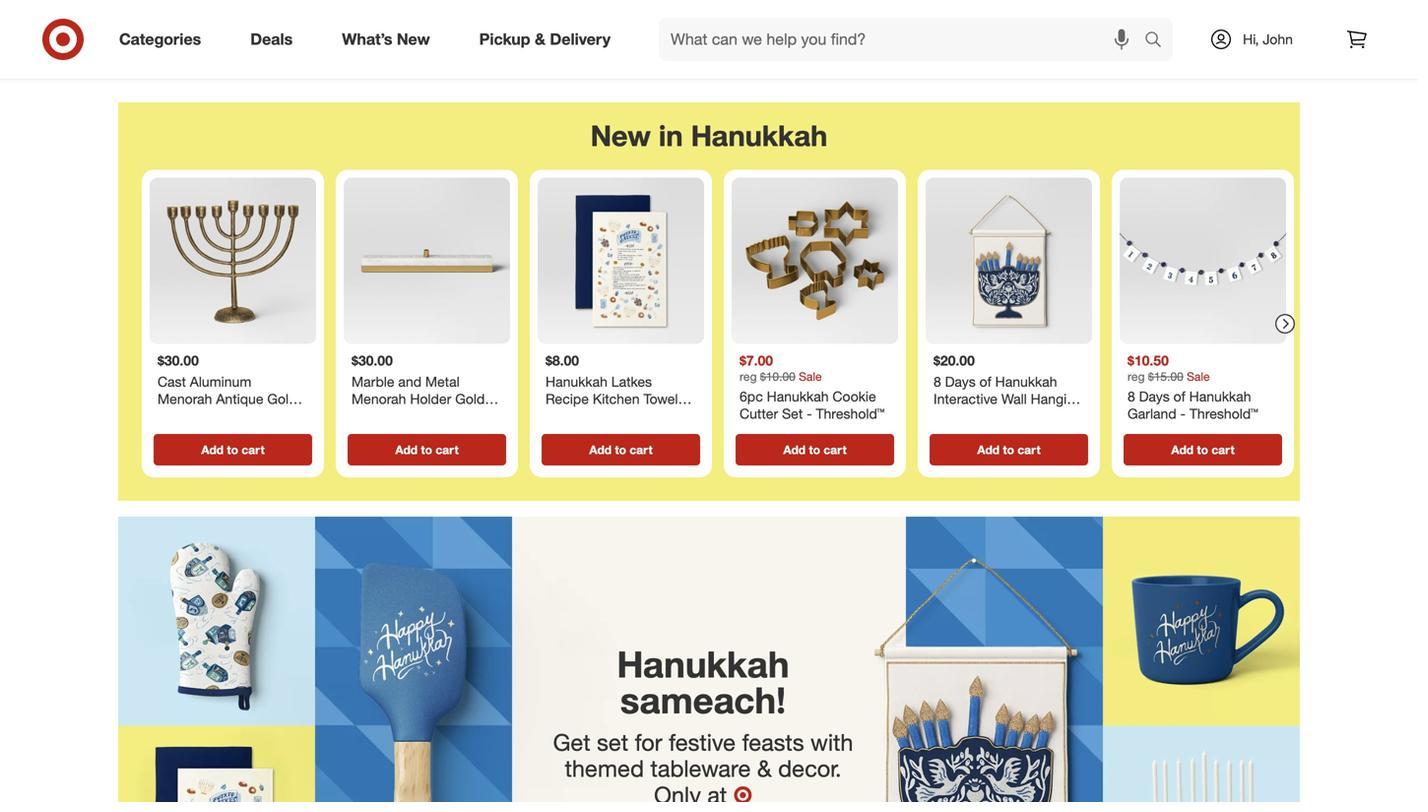 Task type: describe. For each thing, give the bounding box(es) containing it.
6pc hanukkah cookie cutter set - threshold™ image
[[732, 178, 898, 344]]

threshold™ inside the $10.50 reg $15.00 sale 8 days of hanukkah garland - threshold™
[[1190, 405, 1259, 422]]

$30.00 for marble
[[352, 352, 393, 369]]

$20.00
[[934, 352, 975, 369]]

- inside $30.00 cast aluminum menorah antique gold - threshold™
[[301, 390, 306, 408]]

- inside $20.00 8 days of hanukkah interactive wall hanging - threshold™
[[934, 408, 939, 425]]

categories
[[119, 30, 201, 49]]

add to cart for holder
[[395, 443, 459, 457]]

accesories
[[810, 60, 878, 77]]

themed
[[565, 755, 644, 783]]

deals
[[250, 30, 293, 49]]

what's new
[[342, 30, 430, 49]]

add to cart for interactive
[[978, 443, 1041, 457]]

pickup & delivery
[[479, 30, 611, 49]]

& for pickup
[[535, 30, 546, 49]]

cart for interactive
[[1018, 443, 1041, 457]]

& for clothing
[[797, 60, 806, 77]]

clothing & accesories
[[742, 60, 878, 77]]

add for 8
[[1172, 443, 1194, 457]]

new in hanukkah
[[591, 118, 828, 153]]

cart for gold
[[242, 443, 265, 457]]

- inside $30.00 marble and metal menorah holder gold - threshold™
[[489, 390, 494, 408]]

clothing
[[742, 60, 793, 77]]

holder
[[410, 390, 451, 408]]

add to cart button for days
[[1124, 434, 1283, 466]]

8 days of hanukkah interactive wall hanging - threshold™ image
[[926, 178, 1092, 344]]

threshold™ inside $30.00 cast aluminum menorah antique gold - threshold™
[[158, 408, 226, 425]]

cast
[[158, 373, 186, 390]]

What can we help you find? suggestions appear below search field
[[659, 18, 1150, 61]]

what's
[[342, 30, 392, 49]]

$30.00 marble and metal menorah holder gold - threshold™
[[352, 352, 494, 425]]

john
[[1263, 31, 1293, 48]]

to for holder
[[421, 443, 432, 457]]

hanukkah latkes recipe kitchen towel set - threshold™ image
[[538, 178, 704, 344]]

sale for cookie
[[799, 369, 822, 384]]

sameach!
[[620, 679, 786, 723]]

hi,
[[1243, 31, 1259, 48]]

$30.00 cast aluminum menorah antique gold - threshold™
[[158, 352, 306, 425]]

festive
[[669, 729, 736, 757]]

hi, john
[[1243, 31, 1293, 48]]

- inside $8.00 hanukkah latkes recipe kitchen towel set - threshold™
[[570, 408, 576, 425]]

new inside carousel region
[[591, 118, 651, 153]]

feasts
[[742, 729, 804, 757]]

add to cart button for hanukkah
[[736, 434, 894, 466]]

threshold™ inside the '$7.00 reg $10.00 sale 6pc hanukkah cookie cutter set - threshold™'
[[816, 405, 885, 422]]

add to cart button for gold
[[154, 434, 312, 466]]

pickup
[[479, 30, 531, 49]]

add to cart for days
[[1172, 443, 1235, 457]]

with
[[811, 729, 854, 757]]

marble and metal menorah holder gold - threshold™ image
[[344, 178, 510, 344]]

hanukkah inside the $10.50 reg $15.00 sale 8 days of hanukkah garland - threshold™
[[1190, 388, 1252, 405]]

and
[[398, 373, 422, 390]]

set inside the '$7.00 reg $10.00 sale 6pc hanukkah cookie cutter set - threshold™'
[[782, 405, 803, 422]]

- inside the '$7.00 reg $10.00 sale 6pc hanukkah cookie cutter set - threshold™'
[[807, 405, 812, 422]]

kitchen
[[593, 390, 640, 408]]

to for towel
[[615, 443, 626, 457]]

carousel region
[[118, 103, 1300, 517]]

gold inside $30.00 marble and metal menorah holder gold - threshold™
[[455, 390, 485, 408]]

add to cart for towel
[[589, 443, 653, 457]]

threshold™ inside $30.00 marble and metal menorah holder gold - threshold™
[[352, 408, 420, 425]]

get
[[553, 729, 591, 757]]

decor.
[[778, 755, 842, 783]]

reg for $7.00
[[740, 369, 757, 384]]

cart for towel
[[630, 443, 653, 457]]

$20.00 8 days of hanukkah interactive wall hanging - threshold™
[[934, 352, 1083, 425]]

add to cart button for towel
[[542, 434, 700, 466]]

of inside the $10.50 reg $15.00 sale 8 days of hanukkah garland - threshold™
[[1174, 388, 1186, 405]]

$7.00
[[740, 352, 773, 369]]

towel
[[644, 390, 678, 408]]

to for interactive
[[1003, 443, 1015, 457]]

only
[[654, 782, 701, 803]]

add to cart button for interactive
[[930, 434, 1089, 466]]

hanukkah sameach!
[[617, 643, 790, 723]]

tableware
[[651, 755, 751, 783]]

$30.00 for cast
[[158, 352, 199, 369]]

gold inside $30.00 cast aluminum menorah antique gold - threshold™
[[267, 390, 297, 408]]

& inside get set for festive feasts with themed tableware & decor. only at
[[757, 755, 772, 783]]

hanging
[[1031, 390, 1083, 408]]

menorah inside $30.00 marble and metal menorah holder gold - threshold™
[[352, 390, 406, 408]]

$8.00 hanukkah latkes recipe kitchen towel set - threshold™
[[546, 352, 678, 425]]

- inside the $10.50 reg $15.00 sale 8 days of hanukkah garland - threshold™
[[1181, 405, 1186, 422]]

cookie
[[833, 388, 876, 405]]

search
[[1136, 32, 1183, 51]]



Task type: vqa. For each thing, say whether or not it's contained in the screenshot.
Interactive's to
yes



Task type: locate. For each thing, give the bounding box(es) containing it.
to down holder
[[421, 443, 432, 457]]

5 add from the left
[[978, 443, 1000, 457]]

$8.00
[[546, 352, 579, 369]]

add to cart button
[[154, 434, 312, 466], [348, 434, 506, 466], [542, 434, 700, 466], [736, 434, 894, 466], [930, 434, 1089, 466], [1124, 434, 1283, 466]]

add to cart button down garland in the bottom of the page
[[1124, 434, 1283, 466]]

to for days
[[1197, 443, 1209, 457]]

sale right $15.00
[[1187, 369, 1210, 384]]

recipe
[[546, 390, 589, 408]]

$10.00
[[760, 369, 796, 384]]

4 add to cart button from the left
[[736, 434, 894, 466]]

cart down towel
[[630, 443, 653, 457]]

0 horizontal spatial new
[[397, 30, 430, 49]]

to down wall
[[1003, 443, 1015, 457]]

add down 'kitchen'
[[589, 443, 612, 457]]

reg inside the $10.50 reg $15.00 sale 8 days of hanukkah garland - threshold™
[[1128, 369, 1145, 384]]

- right garland in the bottom of the page
[[1181, 405, 1186, 422]]

threshold™ inside $20.00 8 days of hanukkah interactive wall hanging - threshold™
[[943, 408, 1012, 425]]

add to cart for gold
[[201, 443, 265, 457]]

threshold™ down $20.00
[[943, 408, 1012, 425]]

add to cart button for holder
[[348, 434, 506, 466]]

-
[[301, 390, 306, 408], [489, 390, 494, 408], [807, 405, 812, 422], [1181, 405, 1186, 422], [570, 408, 576, 425], [934, 408, 939, 425]]

cart for days
[[1212, 443, 1235, 457]]

2 sale from the left
[[1187, 369, 1210, 384]]

1 add to cart button from the left
[[154, 434, 312, 466]]

$30.00 up cast
[[158, 352, 199, 369]]

add to cart for hanukkah
[[783, 443, 847, 457]]

for
[[635, 729, 663, 757]]

8 down $10.50
[[1128, 388, 1136, 405]]

in
[[659, 118, 683, 153]]

new inside 'link'
[[397, 30, 430, 49]]

cast aluminum menorah antique gold - threshold™ image
[[150, 178, 316, 344]]

- right metal
[[489, 390, 494, 408]]

cart down wall
[[1018, 443, 1041, 457]]

4 add to cart from the left
[[783, 443, 847, 457]]

2 vertical spatial &
[[757, 755, 772, 783]]

sale for of
[[1187, 369, 1210, 384]]

2 $30.00 from the left
[[352, 352, 393, 369]]

4 to from the left
[[809, 443, 821, 457]]

$30.00 up marble
[[352, 352, 393, 369]]

0 horizontal spatial &
[[535, 30, 546, 49]]

add
[[201, 443, 224, 457], [395, 443, 418, 457], [589, 443, 612, 457], [783, 443, 806, 457], [978, 443, 1000, 457], [1172, 443, 1194, 457]]

- down $20.00
[[934, 408, 939, 425]]

2 cart from the left
[[436, 443, 459, 457]]

set
[[782, 405, 803, 422], [546, 408, 567, 425]]

8 inside $20.00 8 days of hanukkah interactive wall hanging - threshold™
[[934, 373, 942, 390]]

new right 'what's'
[[397, 30, 430, 49]]

8
[[934, 373, 942, 390], [1128, 388, 1136, 405]]

2 add to cart button from the left
[[348, 434, 506, 466]]

cart down the $10.50 reg $15.00 sale 8 days of hanukkah garland - threshold™
[[1212, 443, 1235, 457]]

search button
[[1136, 18, 1183, 65]]

8 days of hanukkah garland - threshold™ image
[[1120, 178, 1287, 344]]

$7.00 reg $10.00 sale 6pc hanukkah cookie cutter set - threshold™
[[740, 352, 885, 422]]

& right clothing
[[797, 60, 806, 77]]

add to cart down holder
[[395, 443, 459, 457]]

sale right $10.00 at the right top of the page
[[799, 369, 822, 384]]

of inside $20.00 8 days of hanukkah interactive wall hanging - threshold™
[[980, 373, 992, 390]]

days inside the $10.50 reg $15.00 sale 8 days of hanukkah garland - threshold™
[[1139, 388, 1170, 405]]

at
[[708, 782, 727, 803]]

2 horizontal spatial &
[[797, 60, 806, 77]]

1 horizontal spatial gold
[[455, 390, 485, 408]]

1 to from the left
[[227, 443, 238, 457]]

to down the $10.50 reg $15.00 sale 8 days of hanukkah garland - threshold™
[[1197, 443, 1209, 457]]

add down antique
[[201, 443, 224, 457]]

add to cart down antique
[[201, 443, 265, 457]]

8 down $20.00
[[934, 373, 942, 390]]

days
[[945, 373, 976, 390], [1139, 388, 1170, 405]]

2 gold from the left
[[455, 390, 485, 408]]

to
[[227, 443, 238, 457], [421, 443, 432, 457], [615, 443, 626, 457], [809, 443, 821, 457], [1003, 443, 1015, 457], [1197, 443, 1209, 457]]

1 cart from the left
[[242, 443, 265, 457]]

aluminum
[[190, 373, 251, 390]]

6 add to cart from the left
[[1172, 443, 1235, 457]]

to for hanukkah
[[809, 443, 821, 457]]

add down holder
[[395, 443, 418, 457]]

$10.50 reg $15.00 sale 8 days of hanukkah garland - threshold™
[[1128, 352, 1259, 422]]

of left wall
[[980, 373, 992, 390]]

add for antique
[[201, 443, 224, 457]]

add to cart button down antique
[[154, 434, 312, 466]]

new
[[397, 30, 430, 49], [591, 118, 651, 153]]

$15.00
[[1148, 369, 1184, 384]]

1 horizontal spatial reg
[[1128, 369, 1145, 384]]

add down garland in the bottom of the page
[[1172, 443, 1194, 457]]

what's new link
[[325, 18, 455, 61]]

of
[[980, 373, 992, 390], [1174, 388, 1186, 405]]

4 add from the left
[[783, 443, 806, 457]]

1 menorah from the left
[[158, 390, 212, 408]]

set
[[597, 729, 629, 757]]

add for hanukkah
[[978, 443, 1000, 457]]

threshold™ down marble
[[352, 408, 420, 425]]

cart
[[242, 443, 265, 457], [436, 443, 459, 457], [630, 443, 653, 457], [824, 443, 847, 457], [1018, 443, 1041, 457], [1212, 443, 1235, 457]]

2 add from the left
[[395, 443, 418, 457]]

menorah left antique
[[158, 390, 212, 408]]

1 vertical spatial &
[[797, 60, 806, 77]]

0 horizontal spatial 8
[[934, 373, 942, 390]]

6 add from the left
[[1172, 443, 1194, 457]]

gold
[[267, 390, 297, 408], [455, 390, 485, 408]]

add to cart button down wall
[[930, 434, 1089, 466]]

clothing & accesories link
[[709, 0, 911, 79]]

threshold™ down latkes
[[580, 408, 648, 425]]

add to cart down garland in the bottom of the page
[[1172, 443, 1235, 457]]

sale inside the $10.50 reg $15.00 sale 8 days of hanukkah garland - threshold™
[[1187, 369, 1210, 384]]

$30.00 inside $30.00 cast aluminum menorah antique gold - threshold™
[[158, 352, 199, 369]]

days down $20.00
[[945, 373, 976, 390]]

set right cutter
[[782, 405, 803, 422]]

$30.00 inside $30.00 marble and metal menorah holder gold - threshold™
[[352, 352, 393, 369]]

latkes
[[612, 373, 652, 390]]

reg left $15.00
[[1128, 369, 1145, 384]]

3 add from the left
[[589, 443, 612, 457]]

cart for hanukkah
[[824, 443, 847, 457]]

1 horizontal spatial new
[[591, 118, 651, 153]]

1 reg from the left
[[740, 369, 757, 384]]

& right pickup
[[535, 30, 546, 49]]

0 horizontal spatial set
[[546, 408, 567, 425]]

& inside pickup & delivery "link"
[[535, 30, 546, 49]]

garland
[[1128, 405, 1177, 422]]

to for gold
[[227, 443, 238, 457]]

add to cart down the '$7.00 reg $10.00 sale 6pc hanukkah cookie cutter set - threshold™'
[[783, 443, 847, 457]]

0 horizontal spatial of
[[980, 373, 992, 390]]

1 horizontal spatial sale
[[1187, 369, 1210, 384]]

antique
[[216, 390, 264, 408]]

to down 'kitchen'
[[615, 443, 626, 457]]

hanukkah inside $8.00 hanukkah latkes recipe kitchen towel set - threshold™
[[546, 373, 608, 390]]

8 inside the $10.50 reg $15.00 sale 8 days of hanukkah garland - threshold™
[[1128, 388, 1136, 405]]

delivery
[[550, 30, 611, 49]]

1 add to cart from the left
[[201, 443, 265, 457]]

cart down antique
[[242, 443, 265, 457]]

4 cart from the left
[[824, 443, 847, 457]]

hanukkah inside the '$7.00 reg $10.00 sale 6pc hanukkah cookie cutter set - threshold™'
[[767, 388, 829, 405]]

reg up 6pc
[[740, 369, 757, 384]]

threshold™ inside $8.00 hanukkah latkes recipe kitchen towel set - threshold™
[[580, 408, 648, 425]]

5 to from the left
[[1003, 443, 1015, 457]]

1 gold from the left
[[267, 390, 297, 408]]

gold right holder
[[455, 390, 485, 408]]

5 cart from the left
[[1018, 443, 1041, 457]]

1 horizontal spatial days
[[1139, 388, 1170, 405]]

cart for holder
[[436, 443, 459, 457]]

1 sale from the left
[[799, 369, 822, 384]]

to down antique
[[227, 443, 238, 457]]

to down the '$7.00 reg $10.00 sale 6pc hanukkah cookie cutter set - threshold™'
[[809, 443, 821, 457]]

add down the '$7.00 reg $10.00 sale 6pc hanukkah cookie cutter set - threshold™'
[[783, 443, 806, 457]]

1 add from the left
[[201, 443, 224, 457]]

5 add to cart button from the left
[[930, 434, 1089, 466]]

days inside $20.00 8 days of hanukkah interactive wall hanging - threshold™
[[945, 373, 976, 390]]

deals link
[[234, 18, 317, 61]]

- left cookie on the right
[[807, 405, 812, 422]]

- right antique
[[301, 390, 306, 408]]

$30.00
[[158, 352, 199, 369], [352, 352, 393, 369]]

2 reg from the left
[[1128, 369, 1145, 384]]

hanukkah inside $20.00 8 days of hanukkah interactive wall hanging - threshold™
[[996, 373, 1058, 390]]

2 to from the left
[[421, 443, 432, 457]]

of down $15.00
[[1174, 388, 1186, 405]]

threshold™ right garland in the bottom of the page
[[1190, 405, 1259, 422]]

add to cart button down holder
[[348, 434, 506, 466]]

0 horizontal spatial sale
[[799, 369, 822, 384]]

add to cart down 'kitchen'
[[589, 443, 653, 457]]

1 $30.00 from the left
[[158, 352, 199, 369]]

0 horizontal spatial days
[[945, 373, 976, 390]]

hanukkah
[[691, 118, 828, 153], [546, 373, 608, 390], [996, 373, 1058, 390], [767, 388, 829, 405], [1190, 388, 1252, 405], [617, 643, 790, 687]]

cutter
[[740, 405, 778, 422]]

& inside clothing & accesories link
[[797, 60, 806, 77]]

marble
[[352, 373, 395, 390]]

add for menorah
[[395, 443, 418, 457]]

add to cart button down 'kitchen'
[[542, 434, 700, 466]]

1 horizontal spatial &
[[757, 755, 772, 783]]

menorah
[[158, 390, 212, 408], [352, 390, 406, 408]]

5 add to cart from the left
[[978, 443, 1041, 457]]

new left in
[[591, 118, 651, 153]]

sale
[[799, 369, 822, 384], [1187, 369, 1210, 384]]

add to cart down wall
[[978, 443, 1041, 457]]

reg inside the '$7.00 reg $10.00 sale 6pc hanukkah cookie cutter set - threshold™'
[[740, 369, 757, 384]]

3 add to cart button from the left
[[542, 434, 700, 466]]

menorah inside $30.00 cast aluminum menorah antique gold - threshold™
[[158, 390, 212, 408]]

cart down holder
[[436, 443, 459, 457]]

metal
[[425, 373, 460, 390]]

categories link
[[102, 18, 226, 61]]

wall
[[1002, 390, 1027, 408]]

reg
[[740, 369, 757, 384], [1128, 369, 1145, 384]]

6 cart from the left
[[1212, 443, 1235, 457]]

threshold™
[[816, 405, 885, 422], [1190, 405, 1259, 422], [158, 408, 226, 425], [352, 408, 420, 425], [580, 408, 648, 425], [943, 408, 1012, 425]]

1 horizontal spatial menorah
[[352, 390, 406, 408]]

1 horizontal spatial 8
[[1128, 388, 1136, 405]]

&
[[535, 30, 546, 49], [797, 60, 806, 77], [757, 755, 772, 783]]

6 to from the left
[[1197, 443, 1209, 457]]

days down $15.00
[[1139, 388, 1170, 405]]

pickup & delivery link
[[463, 18, 635, 61]]

6pc
[[740, 388, 763, 405]]

cart down cookie on the right
[[824, 443, 847, 457]]

add down interactive at the right of the page
[[978, 443, 1000, 457]]

2 add to cart from the left
[[395, 443, 459, 457]]

threshold™ down cast
[[158, 408, 226, 425]]

0 horizontal spatial menorah
[[158, 390, 212, 408]]

0 horizontal spatial $30.00
[[158, 352, 199, 369]]

0 horizontal spatial gold
[[267, 390, 297, 408]]

& left decor.
[[757, 755, 772, 783]]

add to cart
[[201, 443, 265, 457], [395, 443, 459, 457], [589, 443, 653, 457], [783, 443, 847, 457], [978, 443, 1041, 457], [1172, 443, 1235, 457]]

0 vertical spatial &
[[535, 30, 546, 49]]

menorah left holder
[[352, 390, 406, 408]]

- left 'kitchen'
[[570, 408, 576, 425]]

threshold™ right cutter
[[816, 405, 885, 422]]

3 cart from the left
[[630, 443, 653, 457]]

reg for $10.50
[[1128, 369, 1145, 384]]

3 to from the left
[[615, 443, 626, 457]]

add for 6pc
[[783, 443, 806, 457]]

1 horizontal spatial of
[[1174, 388, 1186, 405]]

1 horizontal spatial set
[[782, 405, 803, 422]]

0 horizontal spatial reg
[[740, 369, 757, 384]]

2 menorah from the left
[[352, 390, 406, 408]]

interactive
[[934, 390, 998, 408]]

1 horizontal spatial $30.00
[[352, 352, 393, 369]]

add to cart button down the '$7.00 reg $10.00 sale 6pc hanukkah cookie cutter set - threshold™'
[[736, 434, 894, 466]]

get set for festive feasts with themed tableware & decor. only at
[[553, 729, 854, 803]]

1 vertical spatial new
[[591, 118, 651, 153]]

set down $8.00
[[546, 408, 567, 425]]

gold right antique
[[267, 390, 297, 408]]

3 add to cart from the left
[[589, 443, 653, 457]]

sale inside the '$7.00 reg $10.00 sale 6pc hanukkah cookie cutter set - threshold™'
[[799, 369, 822, 384]]

6 add to cart button from the left
[[1124, 434, 1283, 466]]

add for kitchen
[[589, 443, 612, 457]]

0 vertical spatial new
[[397, 30, 430, 49]]

set inside $8.00 hanukkah latkes recipe kitchen towel set - threshold™
[[546, 408, 567, 425]]

$10.50
[[1128, 352, 1169, 369]]



